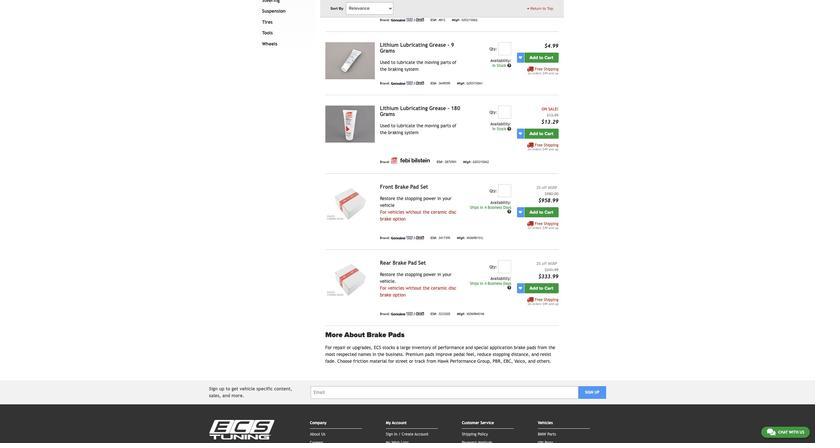 Task type: locate. For each thing, give the bounding box(es) containing it.
in inside restore the stopping power in your vehicle for vehicles without the ceramic disc brake option
[[437, 196, 441, 201]]

es#: for lithium lubricating grease - 180 grams
[[437, 161, 443, 164]]

vaico,
[[514, 359, 527, 364]]

return to top link
[[527, 6, 553, 11]]

mfg#: g052150a2 right 2872901
[[463, 161, 489, 164]]

0 vertical spatial lubricating
[[400, 42, 428, 48]]

add for lithium lubricating grease - 9 grams
[[530, 55, 538, 60]]

for inside restore the stopping power in your vehicle for vehicles without the ceramic disc brake option
[[380, 210, 387, 215]]

stopping for rear brake pad set
[[405, 272, 422, 277]]

disc up 3417395
[[449, 210, 457, 215]]

1 vertical spatial system
[[405, 130, 419, 135]]

1 parts from the top
[[441, 60, 451, 65]]

2 availability: from the top
[[490, 122, 511, 126]]

used to lubricate the moving parts of the braking system down lithium lubricating grease - 9 grams 'link'
[[380, 60, 456, 72]]

2 without from the top
[[406, 286, 421, 291]]

set up restore the stopping power in your vehicle for vehicles without the ceramic disc brake option at top
[[420, 184, 428, 190]]

lubricating for lithium lubricating grease - 9 grams
[[400, 42, 428, 48]]

1 $49 from the top
[[543, 71, 548, 75]]

1 vertical spatial vehicles
[[388, 286, 404, 291]]

1 horizontal spatial or
[[409, 359, 413, 364]]

$49 down $13.29
[[543, 148, 548, 151]]

0 vertical spatial vehicles
[[388, 210, 404, 215]]

of for lithium lubricating grease - 9 grams
[[452, 60, 456, 65]]

lithium lubricating grease - 180 grams
[[380, 105, 460, 117]]

about
[[344, 331, 365, 340], [310, 433, 320, 437]]

lubricating for lithium lubricating grease - 180 grams
[[400, 105, 428, 112]]

application
[[490, 346, 513, 351]]

2 moving from the top
[[425, 123, 439, 128]]

orders for lithium lubricating grease - 9 grams
[[532, 71, 542, 75]]

0 vertical spatial restore
[[380, 196, 395, 201]]

option for rear
[[393, 293, 406, 298]]

1 grease from the top
[[429, 42, 446, 48]]

1 vertical spatial disc
[[449, 286, 457, 291]]

1 vertical spatial your
[[443, 272, 452, 277]]

msrp up $341.99
[[548, 262, 557, 266]]

2 vertical spatial for
[[325, 346, 332, 351]]

2 qty: from the top
[[490, 110, 497, 115]]

- inside lithium lubricating grease - 180 grams
[[448, 105, 450, 112]]

thumbnail image image
[[325, 184, 375, 222], [325, 261, 375, 298]]

2 vertical spatial of
[[433, 346, 437, 351]]

off inside 2% off msrp $341.99 $333.99
[[542, 262, 547, 266]]

2 grease from the top
[[429, 105, 446, 112]]

0 vertical spatial braking
[[388, 67, 403, 72]]

on
[[528, 71, 531, 75], [528, 148, 531, 151], [528, 226, 531, 230], [528, 303, 531, 306]]

es#: left 3417395
[[431, 237, 437, 240]]

2 stock from the top
[[497, 127, 506, 131]]

1 vertical spatial option
[[393, 293, 406, 298]]

1 horizontal spatial vehicle
[[380, 203, 395, 208]]

qty: for lithium lubricating grease - 9 grams
[[490, 47, 497, 51]]

add to cart
[[530, 55, 553, 60], [530, 131, 553, 137], [530, 210, 553, 215], [530, 286, 553, 291]]

2 days from the top
[[503, 282, 511, 286]]

3 genuine volkswagen audi - corporate logo image from the top
[[391, 236, 424, 240]]

1 vertical spatial used to lubricate the moving parts of the braking system
[[380, 123, 456, 135]]

cart down $13.29
[[545, 131, 553, 137]]

brake up ecs
[[367, 331, 386, 340]]

system for lithium lubricating grease - 180 grams
[[405, 130, 419, 135]]

qty: for front brake pad set
[[490, 189, 497, 194]]

used for lithium lubricating grease - 180 grams
[[380, 123, 390, 128]]

2 add to wish list image from the top
[[519, 132, 522, 135]]

qty: for rear brake pad set
[[490, 265, 497, 270]]

1 question circle image from the top
[[507, 64, 511, 68]]

3 brand: from the top
[[380, 161, 390, 164]]

mfg#: g052150a2 for es#: 2872901
[[463, 161, 489, 164]]

without inside restore the stopping power in your vehicle. for vehicles without the ceramic disc brake option
[[406, 286, 421, 291]]

4 $49 from the top
[[543, 303, 548, 306]]

0 horizontal spatial us
[[321, 433, 325, 437]]

1 vertical spatial stopping
[[405, 272, 422, 277]]

5 free from the top
[[535, 298, 543, 303]]

add to wish list image for lithium lubricating grease - 9 grams
[[519, 56, 522, 59]]

vehicles down the front brake pad set
[[388, 210, 404, 215]]

brake
[[380, 217, 391, 222], [380, 293, 391, 298], [514, 346, 526, 351]]

1 vertical spatial ships in 4 business days
[[470, 282, 511, 286]]

2 vertical spatial add to wish list image
[[519, 287, 522, 290]]

2% up the $333.99
[[536, 262, 541, 266]]

return to top
[[530, 6, 553, 11]]

sign up
[[585, 391, 600, 395]]

2 thumbnail image image from the top
[[325, 261, 375, 298]]

2 add to cart from the top
[[530, 131, 553, 137]]

0 vertical spatial your
[[443, 196, 452, 201]]

shipping down $13.29
[[544, 143, 559, 148]]

add to wish list image
[[519, 56, 522, 59], [519, 132, 522, 135], [519, 287, 522, 290]]

to inside sign up to get vehicle specific content, sales, and more.
[[226, 387, 230, 392]]

- left 9
[[448, 42, 450, 48]]

g052150a2
[[462, 18, 478, 22], [473, 161, 489, 164]]

msrp inside 2% off msrp $341.99 $333.99
[[548, 262, 557, 266]]

Email email field
[[311, 387, 579, 399]]

1 vertical spatial used
[[380, 123, 390, 128]]

2 used to lubricate the moving parts of the braking system from the top
[[380, 123, 456, 135]]

1 vertical spatial account
[[415, 433, 429, 437]]

2%
[[536, 186, 541, 190], [536, 262, 541, 266]]

1 vertical spatial for
[[380, 286, 387, 291]]

4 qty: from the top
[[490, 265, 497, 270]]

orders
[[532, 71, 542, 75], [532, 148, 542, 151], [532, 226, 542, 230], [532, 303, 542, 306]]

1 vertical spatial brake
[[380, 293, 391, 298]]

option down the front brake pad set
[[393, 217, 406, 222]]

service
[[481, 421, 494, 426]]

free shipping on orders $49 and up down "$958.99"
[[528, 222, 559, 230]]

for inside for repair or upgrades, ecs stocks a large inventory of performance and special application brake pads from the most respected names in the business. premium pads improve pedal feel, reduce stopping distance, and resist fade. choose friction material for street or track from hawk performance group, pbr, ebc, vaico, and others.
[[325, 346, 332, 351]]

0 vertical spatial for
[[380, 210, 387, 215]]

stopping inside for repair or upgrades, ecs stocks a large inventory of performance and special application brake pads from the most respected names in the business. premium pads improve pedal feel, reduce stopping distance, and resist fade. choose friction material for street or track from hawk performance group, pbr, ebc, vaico, and others.
[[493, 352, 510, 358]]

0 vertical spatial without
[[406, 210, 421, 215]]

sign in / create account
[[386, 433, 429, 437]]

1 in stock from the top
[[492, 63, 507, 68]]

3 orders from the top
[[532, 226, 542, 230]]

2% for $333.99
[[536, 262, 541, 266]]

restore down the front
[[380, 196, 395, 201]]

disc for rear brake pad set
[[449, 286, 457, 291]]

2 brand: from the top
[[380, 82, 390, 85]]

grease left 9
[[429, 42, 446, 48]]

g055150a1
[[467, 82, 483, 85]]

vehicle inside restore the stopping power in your vehicle for vehicles without the ceramic disc brake option
[[380, 203, 395, 208]]

add to cart button down "$958.99"
[[524, 208, 559, 218]]

stopping down application
[[493, 352, 510, 358]]

1 used to lubricate the moving parts of the braking system from the top
[[380, 60, 456, 72]]

vehicles down vehicle.
[[388, 286, 404, 291]]

3 cart from the top
[[545, 210, 553, 215]]

g052150a2 right 2872901
[[473, 161, 489, 164]]

1 moving from the top
[[425, 60, 439, 65]]

days for $958.99
[[503, 206, 511, 210]]

es#: left 2872901
[[437, 161, 443, 164]]

pads
[[527, 346, 536, 351], [425, 352, 434, 358]]

1 vertical spatial question circle image
[[507, 210, 511, 214]]

0 vertical spatial ships in 4 business days
[[470, 206, 511, 210]]

lubricating inside lithium lubricating grease - 180 grams
[[400, 105, 428, 112]]

shipping down customer
[[462, 433, 477, 437]]

3233202
[[439, 313, 451, 316]]

grease for 9
[[429, 42, 446, 48]]

us down company
[[321, 433, 325, 437]]

stock for $4.99
[[497, 63, 506, 68]]

stopping inside restore the stopping power in your vehicle for vehicles without the ceramic disc brake option
[[405, 196, 422, 201]]

my account
[[386, 421, 407, 426]]

sign inside sign up to get vehicle specific content, sales, and more.
[[209, 387, 218, 392]]

lithium inside lithium lubricating grease - 9 grams
[[380, 42, 399, 48]]

2 2% from the top
[[536, 262, 541, 266]]

for up most
[[325, 346, 332, 351]]

company
[[310, 421, 327, 426]]

2 disc from the top
[[449, 286, 457, 291]]

vehicle down the front
[[380, 203, 395, 208]]

1 orders from the top
[[532, 71, 542, 75]]

system down lithium lubricating grease - 9 grams 'link'
[[405, 67, 419, 72]]

pad for front brake pad set
[[410, 184, 419, 190]]

pad
[[410, 184, 419, 190], [408, 260, 417, 266]]

4 brand: from the top
[[380, 237, 390, 240]]

es#: for front brake pad set
[[431, 237, 437, 240]]

2 ships from the top
[[470, 282, 479, 286]]

used to lubricate the moving parts of the braking system down lithium lubricating grease - 180 grams link
[[380, 123, 456, 135]]

mfg#: left 4s0698451m
[[457, 313, 465, 316]]

add to cart button for front brake pad set
[[524, 208, 559, 218]]

braking for lithium lubricating grease - 180 grams
[[388, 130, 403, 135]]

for down vehicle.
[[380, 286, 387, 291]]

2 vertical spatial stopping
[[493, 352, 510, 358]]

2 braking from the top
[[388, 130, 403, 135]]

0 vertical spatial grease
[[429, 42, 446, 48]]

1 off from the top
[[542, 186, 547, 190]]

0 horizontal spatial account
[[392, 421, 407, 426]]

brake inside restore the stopping power in your vehicle. for vehicles without the ceramic disc brake option
[[380, 293, 391, 298]]

1 vertical spatial pads
[[425, 352, 434, 358]]

free shipping on orders $49 and up down $4.99
[[528, 67, 559, 75]]

4 add to cart button from the top
[[524, 284, 559, 294]]

2 free shipping on orders $49 and up from the top
[[528, 143, 559, 151]]

track
[[415, 359, 425, 364]]

1 vehicles from the top
[[388, 210, 404, 215]]

0 vertical spatial stopping
[[405, 196, 422, 201]]

cart down the $333.99
[[545, 286, 553, 291]]

$13.99
[[547, 113, 559, 118]]

1 vertical spatial set
[[418, 260, 426, 266]]

pad up restore the stopping power in your vehicle for vehicles without the ceramic disc brake option at top
[[410, 184, 419, 190]]

without inside restore the stopping power in your vehicle for vehicles without the ceramic disc brake option
[[406, 210, 421, 215]]

0 vertical spatial pads
[[527, 346, 536, 351]]

my
[[386, 421, 391, 426]]

mfg#: g052150a2 for es#: 4812
[[452, 18, 478, 22]]

1 4 from the top
[[485, 206, 487, 210]]

0 vertical spatial 4
[[485, 206, 487, 210]]

- inside lithium lubricating grease - 9 grams
[[448, 42, 450, 48]]

thumbnail image image for rear brake pad set
[[325, 261, 375, 298]]

about us link
[[310, 433, 325, 437]]

account
[[392, 421, 407, 426], [415, 433, 429, 437]]

0 vertical spatial lubricate
[[397, 60, 415, 65]]

set for front brake pad set
[[420, 184, 428, 190]]

option down vehicle.
[[393, 293, 406, 298]]

stopping
[[405, 196, 422, 201], [405, 272, 422, 277], [493, 352, 510, 358]]

disc inside restore the stopping power in your vehicle for vehicles without the ceramic disc brake option
[[449, 210, 457, 215]]

2 restore from the top
[[380, 272, 395, 277]]

grams inside lithium lubricating grease - 180 grams
[[380, 111, 395, 117]]

for
[[380, 210, 387, 215], [380, 286, 387, 291], [325, 346, 332, 351]]

customer
[[462, 421, 479, 426]]

grease inside lithium lubricating grease - 9 grams
[[429, 42, 446, 48]]

1 used from the top
[[380, 60, 390, 65]]

1 qty: from the top
[[490, 47, 497, 51]]

lubricating inside lithium lubricating grease - 9 grams
[[400, 42, 428, 48]]

large
[[400, 346, 411, 351]]

qty:
[[490, 47, 497, 51], [490, 110, 497, 115], [490, 189, 497, 194], [490, 265, 497, 270]]

0 vertical spatial option
[[393, 217, 406, 222]]

1 vertical spatial add to wish list image
[[519, 132, 522, 135]]

braking up febi - corporate logo
[[388, 130, 403, 135]]

1 lithium from the top
[[380, 42, 399, 48]]

brake right the front
[[395, 184, 409, 190]]

parts
[[441, 60, 451, 65], [441, 123, 451, 128]]

add to cart button down the $333.99
[[524, 284, 559, 294]]

restore inside restore the stopping power in your vehicle. for vehicles without the ceramic disc brake option
[[380, 272, 395, 277]]

cart for front brake pad set
[[545, 210, 553, 215]]

1 braking from the top
[[388, 67, 403, 72]]

0 vertical spatial about
[[344, 331, 365, 340]]

about up upgrades,
[[344, 331, 365, 340]]

1 ships in 4 business days from the top
[[470, 206, 511, 210]]

comments image
[[767, 429, 776, 437]]

0 vertical spatial business
[[488, 206, 502, 210]]

1 disc from the top
[[449, 210, 457, 215]]

1 vertical spatial of
[[452, 123, 456, 128]]

off for $333.99
[[542, 262, 547, 266]]

0 vertical spatial moving
[[425, 60, 439, 65]]

2 question circle image from the top
[[507, 210, 511, 214]]

shipping down "$958.99"
[[544, 222, 559, 226]]

grease
[[429, 42, 446, 48], [429, 105, 446, 112]]

free
[[535, 3, 543, 8], [535, 67, 543, 71], [535, 143, 543, 148], [535, 222, 543, 226], [535, 298, 543, 303]]

3 free from the top
[[535, 143, 543, 148]]

genuine volkswagen audi - corporate logo image up pads
[[391, 313, 424, 316]]

0 vertical spatial 2%
[[536, 186, 541, 190]]

3 $49 from the top
[[543, 226, 548, 230]]

off up $341.99
[[542, 262, 547, 266]]

2 cart from the top
[[545, 131, 553, 137]]

and right "sales,"
[[222, 394, 230, 399]]

1 horizontal spatial account
[[415, 433, 429, 437]]

front brake pad set
[[380, 184, 428, 190]]

1 vertical spatial in
[[492, 127, 496, 131]]

febi - corporate logo image
[[391, 158, 430, 164]]

off inside 2% off msrp $980.00 $958.99
[[542, 186, 547, 190]]

1 vertical spatial power
[[423, 272, 436, 277]]

g052150a2 right 4812
[[462, 18, 478, 22]]

ceramic inside restore the stopping power in your vehicle. for vehicles without the ceramic disc brake option
[[431, 286, 447, 291]]

3417395
[[439, 237, 451, 240]]

off up $980.00
[[542, 186, 547, 190]]

lithium inside lithium lubricating grease - 180 grams
[[380, 105, 399, 112]]

1 vertical spatial restore
[[380, 272, 395, 277]]

1 vertical spatial msrp
[[548, 262, 557, 266]]

your inside restore the stopping power in your vehicle for vehicles without the ceramic disc brake option
[[443, 196, 452, 201]]

1 horizontal spatial us
[[800, 431, 804, 435]]

grams inside lithium lubricating grease - 9 grams
[[380, 48, 395, 54]]

restore inside restore the stopping power in your vehicle for vehicles without the ceramic disc brake option
[[380, 196, 395, 201]]

ceramic inside restore the stopping power in your vehicle for vehicles without the ceramic disc brake option
[[431, 210, 447, 215]]

about down company
[[310, 433, 320, 437]]

0 vertical spatial mfg#: g052150a2
[[452, 18, 478, 22]]

1 add to wish list image from the top
[[519, 56, 522, 59]]

moving down lithium lubricating grease - 9 grams 'link'
[[425, 60, 439, 65]]

1 ships from the top
[[470, 206, 479, 210]]

add for rear brake pad set
[[530, 286, 538, 291]]

option inside restore the stopping power in your vehicle for vehicles without the ceramic disc brake option
[[393, 217, 406, 222]]

2 genuine volkswagen audi - corporate logo image from the top
[[391, 82, 424, 85]]

cart down $4.99
[[545, 55, 553, 60]]

shipping policy
[[462, 433, 488, 437]]

3 on from the top
[[528, 226, 531, 230]]

0 vertical spatial brake
[[380, 217, 391, 222]]

genuine volkswagen audi - corporate logo image up lithium lubricating grease - 180 grams
[[391, 82, 424, 85]]

3 free shipping on orders $49 and up from the top
[[528, 222, 559, 230]]

up inside button
[[595, 391, 600, 395]]

vehicles inside restore the stopping power in your vehicle. for vehicles without the ceramic disc brake option
[[388, 286, 404, 291]]

es#: 4812
[[431, 18, 445, 22]]

1 vertical spatial thumbnail image image
[[325, 261, 375, 298]]

2 lithium from the top
[[380, 105, 399, 112]]

add to cart down $4.99
[[530, 55, 553, 60]]

mfg#: left 4s0698151l
[[457, 237, 465, 240]]

ships for front brake pad set
[[470, 206, 479, 210]]

sign for sign up to get vehicle specific content, sales, and more.
[[209, 387, 218, 392]]

us right with
[[800, 431, 804, 435]]

1 free shipping on orders $49 and up from the top
[[528, 67, 559, 75]]

0 vertical spatial grams
[[380, 48, 395, 54]]

account right my
[[392, 421, 407, 426]]

0 vertical spatial in
[[492, 63, 496, 68]]

3 add to wish list image from the top
[[519, 287, 522, 290]]

1 msrp from the top
[[548, 186, 557, 190]]

moving down lithium lubricating grease - 180 grams
[[425, 123, 439, 128]]

2 option from the top
[[393, 293, 406, 298]]

1 vertical spatial days
[[503, 282, 511, 286]]

1 vertical spatial lithium
[[380, 105, 399, 112]]

1 vertical spatial brake
[[393, 260, 407, 266]]

your inside restore the stopping power in your vehicle. for vehicles without the ceramic disc brake option
[[443, 272, 452, 277]]

question circle image for rear brake pad set
[[507, 286, 511, 290]]

2 free from the top
[[535, 67, 543, 71]]

of down 9
[[452, 60, 456, 65]]

2 business from the top
[[488, 282, 502, 286]]

wheels
[[262, 41, 277, 46]]

without down rear brake pad set link at the bottom of the page
[[406, 286, 421, 291]]

for for front brake pad set
[[380, 210, 387, 215]]

- left 180
[[448, 105, 450, 112]]

or up the respected
[[347, 346, 351, 351]]

parts down lithium lubricating grease - 180 grams
[[441, 123, 451, 128]]

brake down vehicle.
[[380, 293, 391, 298]]

add to cart down the $333.99
[[530, 286, 553, 291]]

1 vertical spatial stock
[[497, 127, 506, 131]]

None number field
[[498, 42, 511, 55], [498, 106, 511, 119], [498, 184, 511, 197], [498, 261, 511, 274], [498, 42, 511, 55], [498, 106, 511, 119], [498, 184, 511, 197], [498, 261, 511, 274]]

brake for front
[[395, 184, 409, 190]]

1 stock from the top
[[497, 63, 506, 68]]

disc inside restore the stopping power in your vehicle. for vehicles without the ceramic disc brake option
[[449, 286, 457, 291]]

power inside restore the stopping power in your vehicle. for vehicles without the ceramic disc brake option
[[423, 272, 436, 277]]

2 your from the top
[[443, 272, 452, 277]]

chat
[[778, 431, 788, 435]]

2% inside 2% off msrp $980.00 $958.99
[[536, 186, 541, 190]]

0 vertical spatial question circle image
[[507, 64, 511, 68]]

cart
[[545, 55, 553, 60], [545, 131, 553, 137], [545, 210, 553, 215], [545, 286, 553, 291]]

days
[[503, 206, 511, 210], [503, 282, 511, 286]]

2 ceramic from the top
[[431, 286, 447, 291]]

pads down inventory
[[425, 352, 434, 358]]

free shipping on orders $49 and up for front brake pad set
[[528, 222, 559, 230]]

0 vertical spatial vehicle
[[380, 203, 395, 208]]

restore
[[380, 196, 395, 201], [380, 272, 395, 277]]

of down 180
[[452, 123, 456, 128]]

es#: left 3649595
[[431, 82, 437, 85]]

lubricate down lithium lubricating grease - 9 grams
[[397, 60, 415, 65]]

shipping down the $333.99
[[544, 298, 559, 303]]

grams
[[380, 48, 395, 54], [380, 111, 395, 117]]

es#: for lithium lubricating grease - 9 grams
[[431, 82, 437, 85]]

msrp for $333.99
[[548, 262, 557, 266]]

2 vertical spatial question circle image
[[507, 286, 511, 290]]

bmw parts
[[538, 433, 556, 437]]

4 add from the top
[[530, 286, 538, 291]]

specific
[[256, 387, 273, 392]]

system down lithium lubricating grease - 180 grams link
[[405, 130, 419, 135]]

2 lubricate from the top
[[397, 123, 415, 128]]

2 grams from the top
[[380, 111, 395, 117]]

up
[[555, 71, 559, 75], [555, 148, 559, 151], [555, 226, 559, 230], [555, 303, 559, 306], [219, 387, 224, 392], [595, 391, 600, 395]]

on for rear brake pad set
[[528, 303, 531, 306]]

ships up 4s0698451m
[[470, 282, 479, 286]]

es#: for rear brake pad set
[[431, 313, 437, 316]]

from up resist
[[538, 346, 547, 351]]

0 vertical spatial in stock
[[492, 63, 507, 68]]

lubricate for lithium lubricating grease - 180 grams
[[397, 123, 415, 128]]

3 availability: from the top
[[490, 201, 511, 205]]

brake for rear
[[380, 293, 391, 298]]

msrp inside 2% off msrp $980.00 $958.99
[[548, 186, 557, 190]]

1 vertical spatial mfg#: g052150a2
[[463, 161, 489, 164]]

1 vertical spatial about
[[310, 433, 320, 437]]

1 vertical spatial grease
[[429, 105, 446, 112]]

others.
[[537, 359, 551, 364]]

1 power from the top
[[423, 196, 436, 201]]

wheels link
[[261, 39, 308, 50]]

msrp up $980.00
[[548, 186, 557, 190]]

2 ships in 4 business days from the top
[[470, 282, 511, 286]]

4 for $333.99
[[485, 282, 487, 286]]

moving for 180
[[425, 123, 439, 128]]

3649595
[[439, 82, 451, 85]]

2 power from the top
[[423, 272, 436, 277]]

set for rear brake pad set
[[418, 260, 426, 266]]

1 vertical spatial parts
[[441, 123, 451, 128]]

add for front brake pad set
[[530, 210, 538, 215]]

genuine volkswagen audi - corporate logo image for front
[[391, 236, 424, 240]]

parts for lithium lubricating grease - 9 grams
[[441, 60, 451, 65]]

stopping down rear brake pad set
[[405, 272, 422, 277]]

1 business from the top
[[488, 206, 502, 210]]

0 vertical spatial days
[[503, 206, 511, 210]]

1 free from the top
[[535, 3, 543, 8]]

ceramic
[[431, 210, 447, 215], [431, 286, 447, 291]]

es#: left 3233202
[[431, 313, 437, 316]]

0 vertical spatial disc
[[449, 210, 457, 215]]

msrp for $958.99
[[548, 186, 557, 190]]

account right create
[[415, 433, 429, 437]]

msrp
[[548, 186, 557, 190], [548, 262, 557, 266]]

1 vertical spatial in stock
[[492, 127, 507, 131]]

free shipping on orders $49 and up for lithium lubricating grease - 9 grams
[[528, 67, 559, 75]]

pads
[[388, 331, 405, 340]]

stocks
[[383, 346, 395, 351]]

power inside restore the stopping power in your vehicle for vehicles without the ceramic disc brake option
[[423, 196, 436, 201]]

create
[[402, 433, 414, 437]]

in
[[437, 196, 441, 201], [480, 206, 483, 210], [437, 272, 441, 277], [480, 282, 483, 286], [373, 352, 376, 358]]

$49 down $4.99
[[543, 71, 548, 75]]

lithium for lithium lubricating grease - 180 grams
[[380, 105, 399, 112]]

$49 for lithium lubricating grease - 9 grams
[[543, 71, 548, 75]]

1 add to cart button from the top
[[524, 53, 559, 63]]

1 horizontal spatial from
[[538, 346, 547, 351]]

mfg#: for front brake pad set
[[457, 237, 465, 240]]

0 horizontal spatial vehicle
[[240, 387, 255, 392]]

lithium
[[380, 42, 399, 48], [380, 105, 399, 112]]

0 vertical spatial -
[[448, 42, 450, 48]]

4 genuine volkswagen audi - corporate logo image from the top
[[391, 313, 424, 316]]

1 system from the top
[[405, 67, 419, 72]]

bmw parts link
[[538, 433, 556, 437]]

0 vertical spatial off
[[542, 186, 547, 190]]

1 vertical spatial 2%
[[536, 262, 541, 266]]

question circle image for lithium lubricating grease - 9 grams
[[507, 64, 511, 68]]

4 free from the top
[[535, 222, 543, 226]]

brake up distance, at the right of the page
[[514, 346, 526, 351]]

add to cart for rear brake pad set
[[530, 286, 553, 291]]

0 vertical spatial ships
[[470, 206, 479, 210]]

question circle image
[[507, 64, 511, 68], [507, 210, 511, 214], [507, 286, 511, 290]]

2 used from the top
[[380, 123, 390, 128]]

2 parts from the top
[[441, 123, 451, 128]]

sign
[[209, 387, 218, 392], [585, 391, 593, 395], [386, 433, 393, 437]]

brake for rear
[[393, 260, 407, 266]]

4 orders from the top
[[532, 303, 542, 306]]

vehicles inside restore the stopping power in your vehicle for vehicles without the ceramic disc brake option
[[388, 210, 404, 215]]

power down the front brake pad set
[[423, 196, 436, 201]]

brand: for front brake pad set
[[380, 237, 390, 240]]

1 vertical spatial 4
[[485, 282, 487, 286]]

0 vertical spatial msrp
[[548, 186, 557, 190]]

2872901
[[445, 161, 457, 164]]

4 on from the top
[[528, 303, 531, 306]]

in inside restore the stopping power in your vehicle. for vehicles without the ceramic disc brake option
[[437, 272, 441, 277]]

0 vertical spatial ceramic
[[431, 210, 447, 215]]

0 vertical spatial lithium
[[380, 42, 399, 48]]

add to cart for front brake pad set
[[530, 210, 553, 215]]

1 grams from the top
[[380, 48, 395, 54]]

genuine volkswagen audi - corporate logo image up rear brake pad set link at the bottom of the page
[[391, 236, 424, 240]]

3 add from the top
[[530, 210, 538, 215]]

power down rear brake pad set link at the bottom of the page
[[423, 272, 436, 277]]

ships up 4s0698151l
[[470, 206, 479, 210]]

2 vertical spatial brake
[[514, 346, 526, 351]]

0 horizontal spatial sign
[[209, 387, 218, 392]]

add to cart button down $4.99
[[524, 53, 559, 63]]

in stock for lithium lubricating grease - 9 grams
[[492, 63, 507, 68]]

add to cart down $13.29
[[530, 131, 553, 137]]

restore for rear
[[380, 272, 395, 277]]

bmw
[[538, 433, 546, 437]]

genuine volkswagen audi - corporate logo image for rear
[[391, 313, 424, 316]]

free for lithium lubricating grease - 9 grams
[[535, 67, 543, 71]]

2 lubricating from the top
[[400, 105, 428, 112]]

1 cart from the top
[[545, 55, 553, 60]]

option inside restore the stopping power in your vehicle. for vehicles without the ceramic disc brake option
[[393, 293, 406, 298]]

1 days from the top
[[503, 206, 511, 210]]

without
[[406, 210, 421, 215], [406, 286, 421, 291]]

add
[[530, 55, 538, 60], [530, 131, 538, 137], [530, 210, 538, 215], [530, 286, 538, 291]]

2% inside 2% off msrp $341.99 $333.99
[[536, 262, 541, 266]]

2 4 from the top
[[485, 282, 487, 286]]

4 add to cart from the top
[[530, 286, 553, 291]]

parts
[[547, 433, 556, 437]]

0 vertical spatial set
[[420, 184, 428, 190]]

brake inside restore the stopping power in your vehicle for vehicles without the ceramic disc brake option
[[380, 217, 391, 222]]

1 lubricating from the top
[[400, 42, 428, 48]]

used for lithium lubricating grease - 9 grams
[[380, 60, 390, 65]]

used to lubricate the moving parts of the braking system for 9
[[380, 60, 456, 72]]

braking down lithium lubricating grease - 9 grams
[[388, 67, 403, 72]]

1 genuine volkswagen audi - corporate logo image from the top
[[391, 18, 424, 21]]

1 vertical spatial without
[[406, 286, 421, 291]]

g052150a2 for es#: 2872901
[[473, 161, 489, 164]]

1 vertical spatial g052150a2
[[473, 161, 489, 164]]

1 option from the top
[[393, 217, 406, 222]]

for inside restore the stopping power in your vehicle. for vehicles without the ceramic disc brake option
[[380, 286, 387, 291]]

ceramic up the es#: 3417395
[[431, 210, 447, 215]]

2% up "$958.99"
[[536, 186, 541, 190]]

grease for 180
[[429, 105, 446, 112]]

2 add from the top
[[530, 131, 538, 137]]

1 vertical spatial grams
[[380, 111, 395, 117]]

1 on from the top
[[528, 71, 531, 75]]

the
[[417, 60, 423, 65], [380, 67, 387, 72], [417, 123, 423, 128], [380, 130, 387, 135], [397, 196, 403, 201], [423, 210, 430, 215], [397, 272, 403, 277], [423, 286, 430, 291], [549, 346, 555, 351], [378, 352, 384, 358]]

2 horizontal spatial sign
[[585, 391, 593, 395]]

respected
[[337, 352, 357, 358]]

4 free shipping on orders $49 and up from the top
[[528, 298, 559, 306]]

up inside sign up to get vehicle specific content, sales, and more.
[[219, 387, 224, 392]]

4 for $958.99
[[485, 206, 487, 210]]

es#: 2872901
[[437, 161, 457, 164]]

stopping inside restore the stopping power in your vehicle. for vehicles without the ceramic disc brake option
[[405, 272, 422, 277]]

lubricate down lithium lubricating grease - 180 grams
[[397, 123, 415, 128]]

2 vehicles from the top
[[388, 286, 404, 291]]

brand: for lithium lubricating grease - 9 grams
[[380, 82, 390, 85]]

genuine volkswagen audi - corporate logo image up lithium lubricating grease - 9 grams 'link'
[[391, 18, 424, 21]]

1 vertical spatial lubricating
[[400, 105, 428, 112]]

1 vertical spatial from
[[427, 359, 436, 364]]

mfg#: for lithium lubricating grease - 9 grams
[[457, 82, 465, 85]]

thumbnail image image for front brake pad set
[[325, 184, 375, 222]]

1 restore from the top
[[380, 196, 395, 201]]

1 lubricate from the top
[[397, 60, 415, 65]]

free shipping on orders $49 and up down $13.29
[[528, 143, 559, 151]]

0 vertical spatial brake
[[395, 184, 409, 190]]

mfg#: left g055150a1
[[457, 82, 465, 85]]

2 vertical spatial brake
[[367, 331, 386, 340]]

of up improve
[[433, 346, 437, 351]]

rear
[[380, 260, 391, 266]]

genuine volkswagen audi - corporate logo image
[[391, 18, 424, 21], [391, 82, 424, 85], [391, 236, 424, 240], [391, 313, 424, 316]]

system
[[405, 67, 419, 72], [405, 130, 419, 135]]

sign inside 'sign up' button
[[585, 391, 593, 395]]

0 vertical spatial system
[[405, 67, 419, 72]]

$333.99
[[538, 274, 559, 280]]

2 system from the top
[[405, 130, 419, 135]]

set up restore the stopping power in your vehicle. for vehicles without the ceramic disc brake option
[[418, 260, 426, 266]]

moving
[[425, 60, 439, 65], [425, 123, 439, 128]]

in for lithium lubricating grease - 9 grams
[[492, 63, 496, 68]]

chat with us link
[[761, 428, 810, 439]]

1 vertical spatial braking
[[388, 130, 403, 135]]

es#3649595 - g055150a1 - lithium lubricating grease - 9 grams - used to lubricate the moving parts of the braking system - genuine volkswagen audi - audi volkswagen image
[[325, 42, 375, 79]]

$49 down the $333.99
[[543, 303, 548, 306]]

mfg#: g052150a2 right 4812
[[452, 18, 478, 22]]

lubricate
[[397, 60, 415, 65], [397, 123, 415, 128]]

your
[[443, 196, 452, 201], [443, 272, 452, 277]]

0 vertical spatial parts
[[441, 60, 451, 65]]

add to wish list image
[[519, 211, 522, 214]]

grease inside lithium lubricating grease - 180 grams
[[429, 105, 446, 112]]

0 horizontal spatial or
[[347, 346, 351, 351]]



Task type: describe. For each thing, give the bounding box(es) containing it.
mfg#: right 4812
[[452, 18, 460, 22]]

without for front brake pad set
[[406, 210, 421, 215]]

premium
[[406, 352, 424, 358]]

sort by
[[331, 6, 343, 11]]

es#: left 4812
[[431, 18, 437, 22]]

moving for 9
[[425, 60, 439, 65]]

lithium lubricating grease - 9 grams
[[380, 42, 454, 54]]

sign up button
[[579, 387, 606, 399]]

lubricate for lithium lubricating grease - 9 grams
[[397, 60, 415, 65]]

0 vertical spatial or
[[347, 346, 351, 351]]

$341.99
[[545, 268, 559, 273]]

friction
[[353, 359, 368, 364]]

0 vertical spatial from
[[538, 346, 547, 351]]

brake for front
[[380, 217, 391, 222]]

vehicle.
[[380, 279, 396, 284]]

question circle image
[[507, 127, 511, 131]]

upgrades,
[[353, 346, 373, 351]]

resist
[[540, 352, 551, 358]]

1 horizontal spatial pads
[[527, 346, 536, 351]]

used to lubricate the moving parts of the braking system for 180
[[380, 123, 456, 135]]

orders for rear brake pad set
[[532, 303, 542, 306]]

4s0698151l
[[467, 237, 484, 240]]

and left resist
[[532, 352, 539, 358]]

inventory
[[412, 346, 431, 351]]

lithium lubricating grease - 180 grams link
[[380, 105, 460, 117]]

for
[[388, 359, 394, 364]]

policy
[[478, 433, 488, 437]]

sign for sign up
[[585, 391, 593, 395]]

shipping right return
[[544, 3, 559, 8]]

- for 9
[[448, 42, 450, 48]]

stopping for front brake pad set
[[405, 196, 422, 201]]

stock for on sale!
[[497, 127, 506, 131]]

tools link
[[261, 28, 308, 39]]

pbr,
[[493, 359, 502, 364]]

es#: 3649595
[[431, 82, 451, 85]]

brand: for rear brake pad set
[[380, 313, 390, 316]]

rear brake pad set
[[380, 260, 426, 266]]

repair
[[333, 346, 346, 351]]

improve
[[436, 352, 452, 358]]

es#: 3417395
[[431, 237, 451, 240]]

performance
[[450, 359, 476, 364]]

$4.99
[[544, 43, 559, 49]]

power for rear brake pad set
[[423, 272, 436, 277]]

street
[[396, 359, 408, 364]]

us inside chat with us link
[[800, 431, 804, 435]]

restore the stopping power in your vehicle. for vehicles without the ceramic disc brake option
[[380, 272, 457, 298]]

free for front brake pad set
[[535, 222, 543, 226]]

brake inside for repair or upgrades, ecs stocks a large inventory of performance and special application brake pads from the most respected names in the business. premium pads improve pedal feel, reduce stopping distance, and resist fade. choose friction material for street or track from hawk performance group, pbr, ebc, vaico, and others.
[[514, 346, 526, 351]]

hawk
[[438, 359, 449, 364]]

question circle image for front brake pad set
[[507, 210, 511, 214]]

business for $958.99
[[488, 206, 502, 210]]

for for rear brake pad set
[[380, 286, 387, 291]]

mfg#: g055150a1
[[457, 82, 483, 85]]

0 vertical spatial account
[[392, 421, 407, 426]]

0 horizontal spatial pads
[[425, 352, 434, 358]]

pad for rear brake pad set
[[408, 260, 417, 266]]

without for rear brake pad set
[[406, 286, 421, 291]]

of for lithium lubricating grease - 180 grams
[[452, 123, 456, 128]]

$49 for front brake pad set
[[543, 226, 548, 230]]

your for rear brake pad set
[[443, 272, 452, 277]]

braking for lithium lubricating grease - 9 grams
[[388, 67, 403, 72]]

- for 180
[[448, 105, 450, 112]]

sign up to get vehicle specific content, sales, and more.
[[209, 387, 292, 399]]

availability: for lithium lubricating grease - 180 grams
[[490, 122, 511, 126]]

in stock for lithium lubricating grease - 180 grams
[[492, 127, 507, 131]]

vehicles
[[538, 421, 553, 426]]

chat with us
[[778, 431, 804, 435]]

and down $4.99
[[549, 71, 554, 75]]

lithium lubricating grease - 9 grams link
[[380, 42, 454, 54]]

tires link
[[261, 17, 308, 28]]

about us
[[310, 433, 325, 437]]

cart for lithium lubricating grease - 9 grams
[[545, 55, 553, 60]]

business for $333.99
[[488, 282, 502, 286]]

180
[[451, 105, 460, 112]]

vehicles for rear
[[388, 286, 404, 291]]

genuine volkswagen audi - corporate logo image for lithium
[[391, 82, 424, 85]]

most
[[325, 352, 335, 358]]

2 orders from the top
[[532, 148, 542, 151]]

to inside return to top link
[[543, 6, 546, 11]]

performance
[[438, 346, 464, 351]]

ecs tuning image
[[209, 421, 274, 440]]

mfg#: 4s0698451m
[[457, 313, 484, 316]]

grams for lithium lubricating grease - 180 grams
[[380, 111, 395, 117]]

tools
[[262, 30, 273, 36]]

availability: for rear brake pad set
[[490, 277, 511, 281]]

off for $958.99
[[542, 186, 547, 190]]

availability: for lithium lubricating grease - 9 grams
[[490, 58, 511, 63]]

and down "$958.99"
[[549, 226, 554, 230]]

mfg#: for rear brake pad set
[[457, 313, 465, 316]]

es#4812 - g052150a2 - lithium lubricating grease - 180 grams - used to lubricate the moving parts of the braking system - genuine volkswagen audi - audi volkswagen image
[[325, 0, 375, 3]]

/
[[399, 433, 401, 437]]

content,
[[274, 387, 292, 392]]

ships in 4 business days for $333.99
[[470, 282, 511, 286]]

return
[[531, 6, 542, 11]]

ecs
[[374, 346, 381, 351]]

power for front brake pad set
[[423, 196, 436, 201]]

and inside sign up to get vehicle specific content, sales, and more.
[[222, 394, 230, 399]]

ceramic for rear brake pad set
[[431, 286, 447, 291]]

and up "feel,"
[[466, 346, 473, 351]]

parts for lithium lubricating grease - 180 grams
[[441, 123, 451, 128]]

of inside for repair or upgrades, ecs stocks a large inventory of performance and special application brake pads from the most respected names in the business. premium pads improve pedal feel, reduce stopping distance, and resist fade. choose friction material for street or track from hawk performance group, pbr, ebc, vaico, and others.
[[433, 346, 437, 351]]

in for lithium lubricating grease - 180 grams
[[492, 127, 496, 131]]

fade.
[[325, 359, 336, 364]]

and down $13.29
[[549, 148, 554, 151]]

vehicle inside sign up to get vehicle specific content, sales, and more.
[[240, 387, 255, 392]]

1 horizontal spatial about
[[344, 331, 365, 340]]

in inside for repair or upgrades, ecs stocks a large inventory of performance and special application brake pads from the most respected names in the business. premium pads improve pedal feel, reduce stopping distance, and resist fade. choose friction material for street or track from hawk performance group, pbr, ebc, vaico, and others.
[[373, 352, 376, 358]]

on for front brake pad set
[[528, 226, 531, 230]]

9
[[451, 42, 454, 48]]

more
[[325, 331, 343, 340]]

and down the $333.99
[[549, 303, 554, 306]]

pedal
[[454, 352, 465, 358]]

names
[[358, 352, 371, 358]]

2 $49 from the top
[[543, 148, 548, 151]]

lithium for lithium lubricating grease - 9 grams
[[380, 42, 399, 48]]

restore the stopping power in your vehicle for vehicles without the ceramic disc brake option
[[380, 196, 457, 222]]

ebc,
[[504, 359, 513, 364]]

$980.00
[[545, 192, 559, 196]]

option for front
[[393, 217, 406, 222]]

disc for front brake pad set
[[449, 210, 457, 215]]

brand: for lithium lubricating grease - 180 grams
[[380, 161, 390, 164]]

sign in / create account link
[[386, 433, 429, 437]]

days for $333.99
[[503, 282, 511, 286]]

add to cart for lithium lubricating grease - 9 grams
[[530, 55, 553, 60]]

2 add to cart button from the top
[[524, 129, 559, 139]]

availability: for front brake pad set
[[490, 201, 511, 205]]

add to wish list image for rear brake pad set
[[519, 287, 522, 290]]

business.
[[386, 352, 404, 358]]

front brake pad set link
[[380, 184, 428, 190]]

group,
[[477, 359, 491, 364]]

your for front brake pad set
[[443, 196, 452, 201]]

2 vertical spatial in
[[394, 433, 397, 437]]

by
[[339, 6, 343, 11]]

1 vertical spatial or
[[409, 359, 413, 364]]

es#2872901 - g052150a2 - lithium lubricating grease - 180 grams - used to lubricate the moving parts of the braking system - febi - audi volkswagen image
[[325, 106, 375, 143]]

caret up image
[[527, 7, 530, 10]]

get
[[232, 387, 238, 392]]

$958.99
[[538, 198, 559, 204]]

g052150a2 for es#: 4812
[[462, 18, 478, 22]]

add to cart button for lithium lubricating grease - 9 grams
[[524, 53, 559, 63]]

with
[[789, 431, 799, 435]]

ceramic for front brake pad set
[[431, 210, 447, 215]]

top
[[547, 6, 553, 11]]

$49 for rear brake pad set
[[543, 303, 548, 306]]

sales,
[[209, 394, 221, 399]]

free for rear brake pad set
[[535, 298, 543, 303]]

vehicles for front
[[388, 210, 404, 215]]

feel,
[[466, 352, 476, 358]]

2% off msrp $980.00 $958.99
[[536, 186, 559, 204]]

sale!
[[548, 107, 559, 112]]

on
[[542, 107, 547, 112]]

on for lithium lubricating grease - 9 grams
[[528, 71, 531, 75]]

4812
[[439, 18, 445, 22]]

material
[[370, 359, 387, 364]]

es#: 3233202
[[431, 313, 451, 316]]

shipping down $4.99
[[544, 67, 559, 71]]

0 horizontal spatial about
[[310, 433, 320, 437]]

shipping policy link
[[462, 433, 488, 437]]

for repair or upgrades, ecs stocks a large inventory of performance and special application brake pads from the most respected names in the business. premium pads improve pedal feel, reduce stopping distance, and resist fade. choose friction material for street or track from hawk performance group, pbr, ebc, vaico, and others.
[[325, 346, 555, 364]]

$13.29
[[541, 119, 559, 125]]

ships for rear brake pad set
[[470, 282, 479, 286]]

more.
[[232, 394, 244, 399]]

1 brand: from the top
[[380, 18, 390, 22]]

special
[[474, 346, 488, 351]]

2 on from the top
[[528, 148, 531, 151]]

add to cart button for rear brake pad set
[[524, 284, 559, 294]]

front
[[380, 184, 393, 190]]

orders for front brake pad set
[[532, 226, 542, 230]]

2% off msrp $341.99 $333.99
[[536, 262, 559, 280]]

cart for rear brake pad set
[[545, 286, 553, 291]]

and right vaico,
[[528, 359, 536, 364]]

restore for front
[[380, 196, 395, 201]]

sort
[[331, 6, 338, 11]]

tires
[[262, 19, 273, 25]]

grams for lithium lubricating grease - 9 grams
[[380, 48, 395, 54]]

a
[[396, 346, 399, 351]]

rear brake pad set link
[[380, 260, 426, 266]]

free shipping on orders $49 and up for rear brake pad set
[[528, 298, 559, 306]]



Task type: vqa. For each thing, say whether or not it's contained in the screenshot.
'3/8"(9mm) Band Hose Clamp - 20- 32mm' link
no



